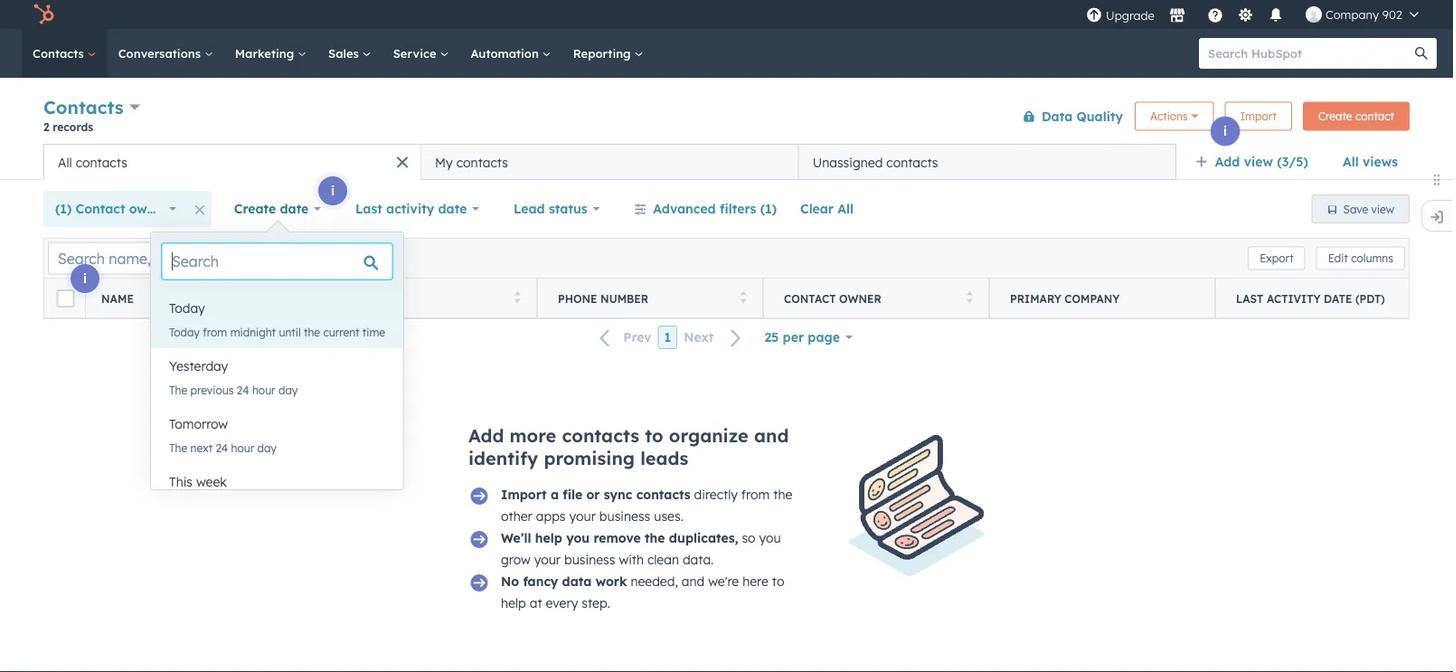 Task type: locate. For each thing, give the bounding box(es) containing it.
0 vertical spatial the
[[304, 325, 320, 339]]

0 vertical spatial to
[[645, 424, 664, 447]]

yesterday button
[[151, 348, 404, 385]]

list box
[[151, 290, 404, 522]]

hour inside yesterday the previous 24 hour day
[[252, 383, 276, 397]]

company 902 button
[[1295, 0, 1430, 29]]

0 horizontal spatial your
[[534, 552, 561, 568]]

marketplaces button
[[1159, 0, 1197, 29]]

week
[[196, 474, 227, 490]]

1 vertical spatial add
[[469, 424, 504, 447]]

1 vertical spatial the
[[774, 487, 793, 503]]

the right until
[[304, 325, 320, 339]]

the left next
[[169, 441, 187, 455]]

0 horizontal spatial last
[[356, 201, 382, 217]]

the inside tomorrow the next 24 hour day
[[169, 441, 187, 455]]

service link
[[382, 29, 460, 78]]

data.
[[683, 552, 714, 568]]

view left (3/5)
[[1245, 154, 1274, 170]]

2 press to sort. element from the left
[[514, 291, 521, 306]]

24 inside yesterday the previous 24 hour day
[[237, 383, 249, 397]]

import for import a file or sync contacts
[[501, 487, 547, 503]]

lead
[[514, 201, 545, 217]]

the for tomorrow
[[169, 441, 187, 455]]

1 horizontal spatial the
[[645, 530, 665, 546]]

1 horizontal spatial view
[[1372, 202, 1395, 216]]

pagination navigation
[[589, 326, 753, 350]]

add view (3/5) button
[[1184, 144, 1332, 180]]

contacts link
[[22, 29, 107, 78]]

records
[[53, 120, 93, 133]]

1 horizontal spatial owner
[[840, 292, 882, 305]]

view
[[1245, 154, 1274, 170], [1372, 202, 1395, 216]]

save view
[[1344, 202, 1395, 216]]

0 vertical spatial day
[[279, 383, 298, 397]]

automation link
[[460, 29, 562, 78]]

no fancy data work
[[501, 574, 627, 589]]

my contacts
[[435, 154, 508, 170]]

save view button
[[1312, 195, 1410, 223]]

1 horizontal spatial date
[[438, 201, 467, 217]]

0 horizontal spatial help
[[501, 595, 526, 611]]

contact owner
[[784, 292, 882, 305]]

you right so
[[760, 530, 781, 546]]

0 horizontal spatial owner
[[129, 201, 168, 217]]

1 horizontal spatial contact
[[784, 292, 836, 305]]

0 horizontal spatial all
[[58, 154, 72, 170]]

step.
[[582, 595, 611, 611]]

i down (1) contact owner
[[83, 271, 87, 286]]

sales link
[[318, 29, 382, 78]]

0 horizontal spatial (1)
[[55, 201, 72, 217]]

date up search 'search box'
[[280, 201, 309, 217]]

last left activity on the left top
[[356, 201, 382, 217]]

0 vertical spatial today
[[169, 300, 205, 316]]

add left the more
[[469, 424, 504, 447]]

every
[[546, 595, 578, 611]]

create inside popup button
[[234, 201, 276, 217]]

0 vertical spatial hour
[[252, 383, 276, 397]]

i left last activity date popup button
[[331, 183, 335, 199]]

1 horizontal spatial help
[[535, 530, 563, 546]]

import
[[1241, 109, 1277, 123], [501, 487, 547, 503]]

create down all contacts button
[[234, 201, 276, 217]]

0 horizontal spatial day
[[257, 441, 277, 455]]

save
[[1344, 202, 1369, 216]]

add inside popup button
[[1216, 154, 1241, 170]]

0 horizontal spatial date
[[280, 201, 309, 217]]

i up add view (3/5) popup button
[[1224, 123, 1228, 139]]

notifications image
[[1268, 8, 1285, 24]]

help
[[535, 530, 563, 546], [501, 595, 526, 611]]

menu
[[1085, 0, 1432, 29]]

views
[[1363, 154, 1399, 170]]

1
[[665, 329, 671, 345]]

press to sort. image up until
[[288, 291, 295, 304]]

help down no
[[501, 595, 526, 611]]

hour right next
[[231, 441, 254, 455]]

contacts inside button
[[457, 154, 508, 170]]

0 vertical spatial add
[[1216, 154, 1241, 170]]

the down yesterday
[[169, 383, 187, 397]]

1 vertical spatial contact
[[784, 292, 836, 305]]

import inside button
[[1241, 109, 1277, 123]]

0 horizontal spatial the
[[304, 325, 320, 339]]

owner up page
[[840, 292, 882, 305]]

to left organize
[[645, 424, 664, 447]]

your down "file"
[[570, 508, 596, 524]]

3 press to sort. image from the left
[[741, 291, 747, 304]]

owner up search name, phone, email addresses, or company search field
[[129, 201, 168, 217]]

press to sort. element left the primary
[[967, 291, 973, 306]]

24 right next
[[216, 441, 228, 455]]

from right the directly
[[742, 487, 770, 503]]

remove
[[594, 530, 641, 546]]

0 vertical spatial contact
[[76, 201, 125, 217]]

contacts for all contacts
[[76, 154, 127, 170]]

24 right previous
[[237, 383, 249, 397]]

list box containing today
[[151, 290, 404, 522]]

25 per page button
[[753, 319, 865, 356]]

all right 'clear'
[[838, 201, 854, 217]]

page
[[808, 329, 840, 345]]

1 vertical spatial import
[[501, 487, 547, 503]]

import a file or sync contacts
[[501, 487, 691, 503]]

all left views
[[1343, 154, 1360, 170]]

grow
[[501, 552, 531, 568]]

0 horizontal spatial view
[[1245, 154, 1274, 170]]

contact down all contacts
[[76, 201, 125, 217]]

import up add view (3/5)
[[1241, 109, 1277, 123]]

1 vertical spatial the
[[169, 441, 187, 455]]

1 vertical spatial from
[[742, 487, 770, 503]]

and right organize
[[755, 424, 789, 447]]

0 vertical spatial from
[[203, 325, 227, 339]]

number
[[601, 292, 649, 305]]

25
[[765, 329, 779, 345]]

duplicates,
[[669, 530, 739, 546]]

and inside needed, and we're here to help at every step.
[[682, 574, 705, 589]]

help down apps
[[535, 530, 563, 546]]

contacts button
[[43, 94, 140, 120]]

(1) down all contacts
[[55, 201, 72, 217]]

create inside "button"
[[1319, 109, 1353, 123]]

contacts inside add more contacts to organize and identify promising leads
[[562, 424, 640, 447]]

prev
[[624, 329, 652, 345]]

1 vertical spatial help
[[501, 595, 526, 611]]

press to sort. image left the primary
[[967, 291, 973, 304]]

1 horizontal spatial all
[[838, 201, 854, 217]]

0 horizontal spatial to
[[645, 424, 664, 447]]

contacts for my contacts
[[457, 154, 508, 170]]

0 vertical spatial 24
[[237, 383, 249, 397]]

to right here
[[772, 574, 785, 589]]

1 vertical spatial last
[[1237, 292, 1264, 305]]

contacts up import a file or sync contacts
[[562, 424, 640, 447]]

1 horizontal spatial last
[[1237, 292, 1264, 305]]

view inside button
[[1372, 202, 1395, 216]]

add inside add more contacts to organize and identify promising leads
[[469, 424, 504, 447]]

lead status
[[514, 201, 588, 217]]

0 horizontal spatial 24
[[216, 441, 228, 455]]

1 vertical spatial 24
[[216, 441, 228, 455]]

0 vertical spatial the
[[169, 383, 187, 397]]

1 vertical spatial to
[[772, 574, 785, 589]]

24 for tomorrow
[[216, 441, 228, 455]]

0 vertical spatial import
[[1241, 109, 1277, 123]]

1 vertical spatial i button
[[318, 176, 347, 205]]

create date button
[[222, 191, 333, 227]]

0 horizontal spatial from
[[203, 325, 227, 339]]

press to sort. image for fourth the press to sort. element from left
[[967, 291, 973, 304]]

hour inside tomorrow the next 24 hour day
[[231, 441, 254, 455]]

activity
[[1267, 292, 1321, 305]]

the inside yesterday the previous 24 hour day
[[169, 383, 187, 397]]

0 horizontal spatial add
[[469, 424, 504, 447]]

1 vertical spatial today
[[169, 325, 200, 339]]

0 vertical spatial your
[[570, 508, 596, 524]]

0 vertical spatial last
[[356, 201, 382, 217]]

directly from the other apps your business uses.
[[501, 487, 793, 524]]

from up yesterday
[[203, 325, 227, 339]]

1 horizontal spatial to
[[772, 574, 785, 589]]

1 vertical spatial i
[[331, 183, 335, 199]]

this week button
[[151, 464, 404, 500]]

the inside today today from midnight until the current time
[[304, 325, 320, 339]]

at
[[530, 595, 542, 611]]

i button right create date on the left of page
[[318, 176, 347, 205]]

last left the 'activity'
[[1237, 292, 1264, 305]]

view inside popup button
[[1245, 154, 1274, 170]]

import up other
[[501, 487, 547, 503]]

to inside add more contacts to organize and identify promising leads
[[645, 424, 664, 447]]

1 horizontal spatial i button
[[318, 176, 347, 205]]

menu containing company 902
[[1085, 0, 1432, 29]]

contacts right unassigned
[[887, 154, 939, 170]]

1 horizontal spatial from
[[742, 487, 770, 503]]

the for yesterday
[[169, 383, 187, 397]]

press to sort. element
[[288, 291, 295, 306], [514, 291, 521, 306], [741, 291, 747, 306], [967, 291, 973, 306]]

0 vertical spatial owner
[[129, 201, 168, 217]]

i button up add view (3/5)
[[1211, 117, 1240, 146]]

primary company
[[1011, 292, 1120, 305]]

24 inside tomorrow the next 24 hour day
[[216, 441, 228, 455]]

0 horizontal spatial contact
[[76, 201, 125, 217]]

1 horizontal spatial 24
[[237, 383, 249, 397]]

primary
[[1011, 292, 1062, 305]]

last for last activity date (pdt)
[[1237, 292, 1264, 305]]

1 horizontal spatial create
[[1319, 109, 1353, 123]]

1 horizontal spatial add
[[1216, 154, 1241, 170]]

press to sort. element up until
[[288, 291, 295, 306]]

hour for yesterday
[[252, 383, 276, 397]]

business up data
[[565, 552, 616, 568]]

contacts
[[76, 154, 127, 170], [457, 154, 508, 170], [887, 154, 939, 170], [562, 424, 640, 447], [637, 487, 691, 503]]

1 vertical spatial contacts
[[43, 96, 124, 119]]

0 horizontal spatial create
[[234, 201, 276, 217]]

2 vertical spatial i
[[83, 271, 87, 286]]

i button left 'name' in the left top of the page
[[71, 264, 100, 293]]

hubspot image
[[33, 4, 54, 25]]

view right save
[[1372, 202, 1395, 216]]

conversations link
[[107, 29, 224, 78]]

1 (1) from the left
[[55, 201, 72, 217]]

2 horizontal spatial the
[[774, 487, 793, 503]]

automation
[[471, 46, 543, 61]]

contacts
[[33, 46, 87, 61], [43, 96, 124, 119]]

create
[[1319, 109, 1353, 123], [234, 201, 276, 217]]

0 horizontal spatial i
[[83, 271, 87, 286]]

add down import button at the top
[[1216, 154, 1241, 170]]

(1) right the filters
[[761, 201, 777, 217]]

contacts right my
[[457, 154, 508, 170]]

press to sort. element up next button
[[741, 291, 747, 306]]

1 horizontal spatial your
[[570, 508, 596, 524]]

last inside popup button
[[356, 201, 382, 217]]

2 the from the top
[[169, 441, 187, 455]]

4 press to sort. image from the left
[[967, 291, 973, 304]]

2 (1) from the left
[[761, 201, 777, 217]]

2 vertical spatial i button
[[71, 264, 100, 293]]

and down data. at the left bottom
[[682, 574, 705, 589]]

here
[[743, 574, 769, 589]]

or
[[587, 487, 600, 503]]

tomorrow button
[[151, 406, 404, 442]]

1 horizontal spatial and
[[755, 424, 789, 447]]

clear all button
[[789, 191, 866, 227]]

uses.
[[654, 508, 684, 524]]

2 horizontal spatial all
[[1343, 154, 1360, 170]]

business up we'll help you remove the duplicates,
[[600, 508, 651, 524]]

902
[[1383, 7, 1403, 22]]

you inside so you grow your business with clean data.
[[760, 530, 781, 546]]

marketplaces image
[[1170, 8, 1186, 24]]

day inside yesterday the previous 24 hour day
[[279, 383, 298, 397]]

press to sort. image up next button
[[741, 291, 747, 304]]

1 vertical spatial your
[[534, 552, 561, 568]]

1 horizontal spatial you
[[760, 530, 781, 546]]

settings link
[[1235, 5, 1257, 24]]

3 press to sort. element from the left
[[741, 291, 747, 306]]

24
[[237, 383, 249, 397], [216, 441, 228, 455]]

0 vertical spatial and
[[755, 424, 789, 447]]

upgrade
[[1106, 8, 1155, 23]]

1 horizontal spatial i
[[331, 183, 335, 199]]

edit
[[1329, 252, 1349, 265]]

2 press to sort. image from the left
[[514, 291, 521, 304]]

next
[[190, 441, 213, 455]]

0 horizontal spatial import
[[501, 487, 547, 503]]

1 vertical spatial view
[[1372, 202, 1395, 216]]

1 horizontal spatial import
[[1241, 109, 1277, 123]]

1 the from the top
[[169, 383, 187, 397]]

the up 'clean'
[[645, 530, 665, 546]]

contact
[[76, 201, 125, 217], [784, 292, 836, 305]]

all down 2 records
[[58, 154, 72, 170]]

hour up "tomorrow" button
[[252, 383, 276, 397]]

create contact
[[1319, 109, 1395, 123]]

0 vertical spatial view
[[1245, 154, 1274, 170]]

actions button
[[1135, 102, 1215, 131]]

contact up 25 per page "popup button"
[[784, 292, 836, 305]]

2 you from the left
[[760, 530, 781, 546]]

day up "tomorrow" button
[[279, 383, 298, 397]]

today
[[169, 300, 205, 316], [169, 325, 200, 339]]

day up this week "button"
[[257, 441, 277, 455]]

1 vertical spatial business
[[565, 552, 616, 568]]

your up fancy
[[534, 552, 561, 568]]

press to sort. image
[[288, 291, 295, 304], [514, 291, 521, 304], [741, 291, 747, 304], [967, 291, 973, 304]]

needed,
[[631, 574, 678, 589]]

2 horizontal spatial i button
[[1211, 117, 1240, 146]]

upgrade image
[[1086, 8, 1103, 24]]

all contacts button
[[43, 144, 421, 180]]

press to sort. image left phone at the left top of the page
[[514, 291, 521, 304]]

leads
[[641, 447, 689, 470]]

you left remove
[[566, 530, 590, 546]]

1 horizontal spatial day
[[279, 383, 298, 397]]

1 vertical spatial hour
[[231, 441, 254, 455]]

25 per page
[[765, 329, 840, 345]]

contacts down hubspot link in the top of the page
[[33, 46, 87, 61]]

date right activity on the left top
[[438, 201, 467, 217]]

the right the directly
[[774, 487, 793, 503]]

Search HubSpot search field
[[1200, 38, 1421, 69]]

add for add view (3/5)
[[1216, 154, 1241, 170]]

1 date from the left
[[280, 201, 309, 217]]

a
[[551, 487, 559, 503]]

press to sort. element left phone at the left top of the page
[[514, 291, 521, 306]]

0 vertical spatial i
[[1224, 123, 1228, 139]]

(3/5)
[[1278, 154, 1309, 170]]

0 horizontal spatial you
[[566, 530, 590, 546]]

contacts for unassigned contacts
[[887, 154, 939, 170]]

0 vertical spatial help
[[535, 530, 563, 546]]

4 press to sort. element from the left
[[967, 291, 973, 306]]

1 horizontal spatial (1)
[[761, 201, 777, 217]]

1 vertical spatial day
[[257, 441, 277, 455]]

1 vertical spatial and
[[682, 574, 705, 589]]

contacts banner
[[43, 93, 1410, 144]]

prev button
[[589, 326, 658, 350]]

all
[[1343, 154, 1360, 170], [58, 154, 72, 170], [838, 201, 854, 217]]

2 vertical spatial the
[[645, 530, 665, 546]]

primary company column header
[[990, 279, 1217, 318]]

1 vertical spatial create
[[234, 201, 276, 217]]

0 vertical spatial business
[[600, 508, 651, 524]]

contacts down records
[[76, 154, 127, 170]]

0 horizontal spatial and
[[682, 574, 705, 589]]

this week
[[169, 474, 227, 490]]

last activity date button
[[344, 191, 491, 227]]

24 for yesterday
[[237, 383, 249, 397]]

1 press to sort. image from the left
[[288, 291, 295, 304]]

create left "contact"
[[1319, 109, 1353, 123]]

contacts up records
[[43, 96, 124, 119]]

2 records
[[43, 120, 93, 133]]

0 vertical spatial create
[[1319, 109, 1353, 123]]

day inside tomorrow the next 24 hour day
[[257, 441, 277, 455]]

1 button
[[658, 326, 678, 349]]



Task type: vqa. For each thing, say whether or not it's contained in the screenshot.
will to the top
no



Task type: describe. For each thing, give the bounding box(es) containing it.
view for add
[[1245, 154, 1274, 170]]

more
[[510, 424, 557, 447]]

advanced filters (1) button
[[623, 191, 789, 227]]

yesterday
[[169, 358, 228, 374]]

company
[[1326, 7, 1380, 22]]

2 date from the left
[[438, 201, 467, 217]]

marketing
[[235, 46, 298, 61]]

clear
[[801, 201, 834, 217]]

so you grow your business with clean data.
[[501, 530, 781, 568]]

data
[[1042, 108, 1073, 124]]

conversations
[[118, 46, 204, 61]]

all for all views
[[1343, 154, 1360, 170]]

email
[[332, 292, 368, 305]]

(1) inside popup button
[[55, 201, 72, 217]]

(1) contact owner
[[55, 201, 168, 217]]

create contact button
[[1304, 102, 1410, 131]]

1 today from the top
[[169, 300, 205, 316]]

business inside directly from the other apps your business uses.
[[600, 508, 651, 524]]

all views
[[1343, 154, 1399, 170]]

(1) inside button
[[761, 201, 777, 217]]

notifications button
[[1261, 0, 1292, 29]]

press to sort. image for 2nd the press to sort. element
[[514, 291, 521, 304]]

data
[[562, 574, 592, 589]]

unassigned contacts button
[[799, 144, 1177, 180]]

create date
[[234, 201, 309, 217]]

add view (3/5)
[[1216, 154, 1309, 170]]

contacts up uses.
[[637, 487, 691, 503]]

we'll
[[501, 530, 532, 546]]

contact inside popup button
[[76, 201, 125, 217]]

1 press to sort. element from the left
[[288, 291, 295, 306]]

owner inside popup button
[[129, 201, 168, 217]]

and inside add more contacts to organize and identify promising leads
[[755, 424, 789, 447]]

identify
[[469, 447, 539, 470]]

import for import
[[1241, 109, 1277, 123]]

next button
[[678, 326, 753, 350]]

to inside needed, and we're here to help at every step.
[[772, 574, 785, 589]]

2 horizontal spatial i
[[1224, 123, 1228, 139]]

quality
[[1077, 108, 1124, 124]]

next
[[684, 329, 714, 345]]

clear all
[[801, 201, 854, 217]]

name
[[101, 292, 134, 305]]

day for yesterday
[[279, 383, 298, 397]]

day for tomorrow
[[257, 441, 277, 455]]

my
[[435, 154, 453, 170]]

search button
[[1407, 38, 1438, 69]]

until
[[279, 325, 301, 339]]

Search name, phone, email addresses, or company search field
[[48, 242, 261, 275]]

today today from midnight until the current time
[[169, 300, 385, 339]]

reporting link
[[562, 29, 655, 78]]

help button
[[1200, 0, 1231, 29]]

company 902
[[1326, 7, 1403, 22]]

all contacts
[[58, 154, 127, 170]]

settings image
[[1238, 8, 1254, 24]]

last activity date
[[356, 201, 467, 217]]

2
[[43, 120, 49, 133]]

file
[[563, 487, 583, 503]]

contact
[[1356, 109, 1395, 123]]

2 today from the top
[[169, 325, 200, 339]]

business inside so you grow your business with clean data.
[[565, 552, 616, 568]]

filters
[[720, 201, 757, 217]]

0 horizontal spatial i button
[[71, 264, 100, 293]]

(pdt)
[[1356, 292, 1386, 305]]

hour for tomorrow
[[231, 441, 254, 455]]

search image
[[1416, 47, 1429, 60]]

1 vertical spatial owner
[[840, 292, 882, 305]]

status
[[549, 201, 588, 217]]

add more contacts to organize and identify promising leads
[[469, 424, 789, 470]]

midnight
[[230, 325, 276, 339]]

help inside needed, and we're here to help at every step.
[[501, 595, 526, 611]]

apps
[[536, 508, 566, 524]]

your inside so you grow your business with clean data.
[[534, 552, 561, 568]]

advanced
[[654, 201, 716, 217]]

create for create contact
[[1319, 109, 1353, 123]]

last for last activity date
[[356, 201, 382, 217]]

help image
[[1208, 8, 1224, 24]]

press to sort. image for 4th the press to sort. element from the right
[[288, 291, 295, 304]]

date
[[1325, 292, 1353, 305]]

1 you from the left
[[566, 530, 590, 546]]

yesterday the previous 24 hour day
[[169, 358, 298, 397]]

reporting
[[573, 46, 635, 61]]

0 vertical spatial i button
[[1211, 117, 1240, 146]]

contacts inside popup button
[[43, 96, 124, 119]]

press to sort. image for third the press to sort. element from left
[[741, 291, 747, 304]]

phone number
[[558, 292, 649, 305]]

marketing link
[[224, 29, 318, 78]]

columns
[[1352, 252, 1394, 265]]

create for create date
[[234, 201, 276, 217]]

import button
[[1226, 102, 1293, 131]]

all for all contacts
[[58, 154, 72, 170]]

from inside directly from the other apps your business uses.
[[742, 487, 770, 503]]

add for add more contacts to organize and identify promising leads
[[469, 424, 504, 447]]

mateo roberts image
[[1306, 6, 1323, 23]]

time
[[363, 325, 385, 339]]

sync
[[604, 487, 633, 503]]

directly
[[694, 487, 738, 503]]

sales
[[328, 46, 362, 61]]

promising
[[544, 447, 635, 470]]

view for save
[[1372, 202, 1395, 216]]

tomorrow the next 24 hour day
[[169, 416, 277, 455]]

with
[[619, 552, 644, 568]]

your inside directly from the other apps your business uses.
[[570, 508, 596, 524]]

phone
[[558, 292, 598, 305]]

unassigned contacts
[[813, 154, 939, 170]]

fancy
[[523, 574, 558, 589]]

the inside directly from the other apps your business uses.
[[774, 487, 793, 503]]

from inside today today from midnight until the current time
[[203, 325, 227, 339]]

export
[[1260, 252, 1294, 265]]

data quality
[[1042, 108, 1124, 124]]

0 vertical spatial contacts
[[33, 46, 87, 61]]

Search search field
[[162, 243, 393, 280]]

lead status button
[[502, 191, 612, 227]]



